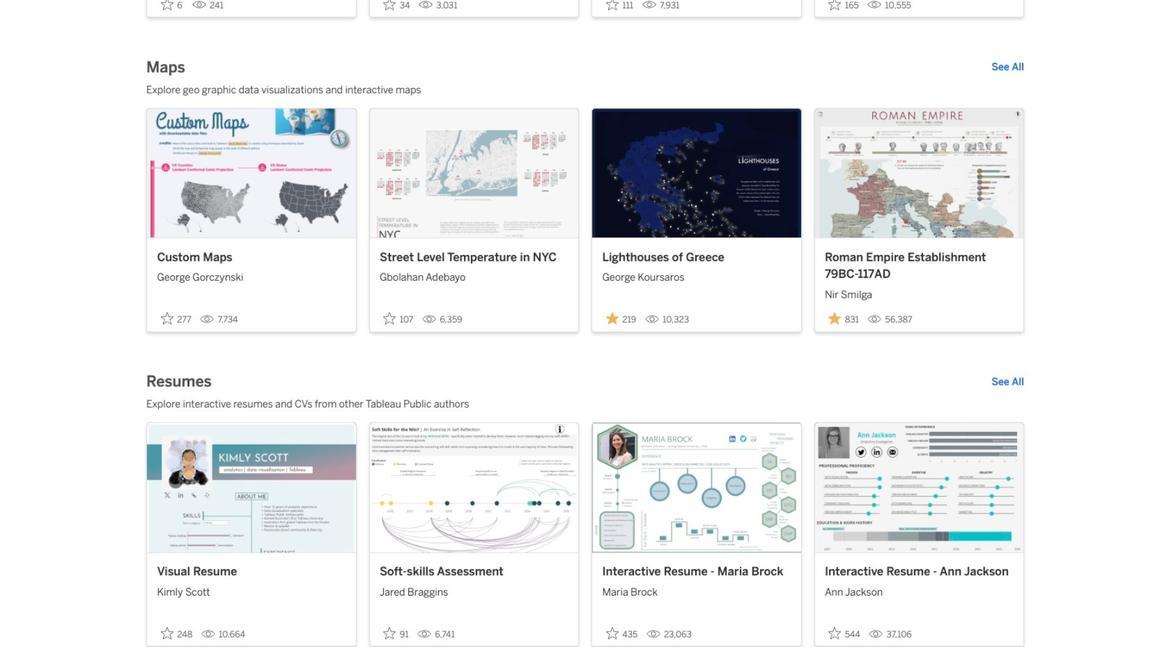 Task type: locate. For each thing, give the bounding box(es) containing it.
workbook thumbnail image
[[147, 108, 356, 238], [370, 108, 579, 238], [593, 108, 801, 238], [815, 108, 1024, 238], [147, 423, 356, 553], [370, 423, 579, 553], [593, 423, 801, 553], [815, 423, 1024, 553]]

Remove Favorite button
[[603, 309, 640, 329], [825, 309, 863, 329]]

Add Favorite button
[[157, 0, 187, 14], [380, 0, 414, 14], [603, 0, 638, 14], [825, 0, 863, 14], [157, 309, 195, 329], [380, 309, 417, 329], [157, 624, 196, 644], [380, 624, 413, 644], [603, 624, 642, 644], [825, 624, 865, 644]]

1 horizontal spatial remove favorite button
[[825, 309, 863, 329]]

remove favorite image for first remove favorite button from the right
[[829, 313, 842, 325]]

0 horizontal spatial remove favorite image
[[606, 313, 619, 325]]

1 remove favorite image from the left
[[606, 313, 619, 325]]

1 horizontal spatial remove favorite image
[[829, 313, 842, 325]]

maps heading
[[146, 58, 185, 78]]

add favorite image
[[161, 627, 173, 640], [384, 627, 396, 640], [606, 627, 619, 640], [829, 627, 842, 640]]

remove favorite image
[[606, 313, 619, 325], [829, 313, 842, 325]]

2 add favorite image from the left
[[384, 627, 396, 640]]

4 add favorite image from the left
[[829, 627, 842, 640]]

0 horizontal spatial remove favorite button
[[603, 309, 640, 329]]

add favorite image
[[161, 0, 173, 10], [384, 0, 396, 10], [606, 0, 619, 10], [829, 0, 842, 10], [161, 313, 173, 325], [384, 313, 396, 325]]

explore interactive resumes and cvs from other tableau public authors element
[[146, 397, 1025, 413]]

2 remove favorite image from the left
[[829, 313, 842, 325]]



Task type: vqa. For each thing, say whether or not it's contained in the screenshot.
Postal
no



Task type: describe. For each thing, give the bounding box(es) containing it.
resumes heading
[[146, 372, 212, 392]]

remove favorite image for 1st remove favorite button from left
[[606, 313, 619, 325]]

see all resumes element
[[992, 375, 1025, 390]]

see all maps element
[[992, 60, 1025, 75]]

2 remove favorite button from the left
[[825, 309, 863, 329]]

explore geo graphic data visualizations and interactive maps element
[[146, 83, 1025, 98]]

1 add favorite image from the left
[[161, 627, 173, 640]]

3 add favorite image from the left
[[606, 627, 619, 640]]

1 remove favorite button from the left
[[603, 309, 640, 329]]



